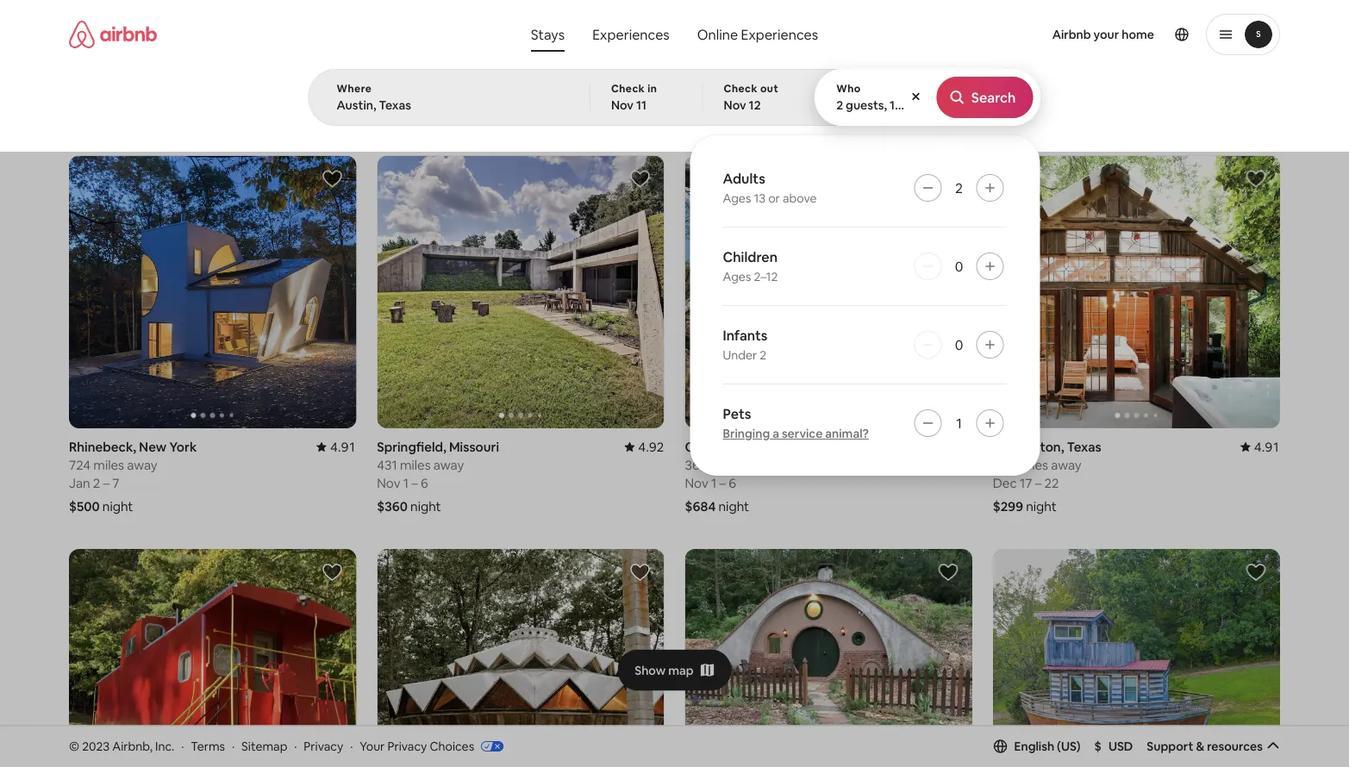 Task type: locate. For each thing, give the bounding box(es) containing it.
2 ages from the top
[[723, 269, 752, 285]]

usd
[[1109, 739, 1134, 754]]

in
[[648, 82, 657, 95]]

– inside rhinebeck, new york 724 miles away jan 2 – 7 $500 night
[[103, 475, 110, 492]]

– down rhinebeck,
[[103, 475, 110, 492]]

1 6 from the left
[[421, 475, 429, 492]]

miles down pelkosenniemi,
[[718, 63, 749, 80]]

0 horizontal spatial check
[[611, 82, 645, 95]]

4.92 out of 5 average rating image
[[625, 439, 665, 456]]

miles right the 3,236
[[413, 63, 443, 80]]

7 right the may
[[1020, 81, 1028, 98]]

– down campton,
[[720, 475, 726, 492]]

893
[[993, 63, 1016, 80]]

what can we help you find? tab list
[[517, 17, 684, 52]]

0 for infants
[[955, 336, 964, 354]]

13 inside adults ages 13 or above
[[754, 191, 766, 206]]

– right 17
[[1036, 475, 1042, 492]]

1 horizontal spatial $159
[[685, 104, 713, 121]]

0 vertical spatial 7
[[1020, 81, 1028, 98]]

1 inside springfield, missouri 431 miles away nov 1 – 6 $360 night
[[403, 475, 409, 492]]

1 horizontal spatial 12
[[1040, 81, 1052, 98]]

night inside campton, kentucky 366 miles away nov 1 – 6 $684 night
[[719, 498, 750, 515]]

© 2023 airbnb, inc. ·
[[69, 739, 184, 754]]

6 down 'springfield,'
[[421, 475, 429, 492]]

· left 'your'
[[350, 739, 353, 754]]

jan left 8
[[685, 81, 706, 98]]

0 horizontal spatial 13
[[729, 81, 742, 98]]

$159 night
[[377, 104, 439, 121]]

4.91 out of 5 average rating image for lumberton, texas 879 miles away dec 17 – 22 $299 night
[[1241, 439, 1281, 456]]

7 down rhinebeck,
[[112, 475, 119, 492]]

add to wishlist: springfield, missouri image
[[630, 169, 651, 189]]

0 vertical spatial 13
[[729, 81, 742, 98]]

2 4.91 from the left
[[1255, 439, 1281, 456]]

group containing off-the-grid
[[69, 69, 992, 136]]

experiences
[[593, 25, 670, 43], [741, 25, 819, 43]]

·
[[181, 739, 184, 754], [232, 739, 235, 754], [294, 739, 297, 754], [350, 739, 353, 754]]

service
[[782, 426, 823, 442]]

ages for adults
[[723, 191, 752, 206]]

night down 22
[[1027, 498, 1057, 515]]

out
[[761, 82, 779, 95]]

away inside "pelkosenniemi, finland 4,184 miles away jan 8 – 13 $159 night"
[[752, 63, 782, 80]]

1 horizontal spatial 7
[[1020, 81, 1028, 98]]

group
[[69, 69, 992, 136], [69, 156, 356, 429], [377, 156, 665, 429], [685, 156, 973, 429], [993, 156, 1281, 429], [69, 550, 356, 768], [377, 550, 665, 768], [685, 550, 973, 768], [993, 550, 1281, 768]]

4.81
[[947, 45, 973, 62]]

4.91 for rhinebeck, new york 724 miles away jan 2 – 7 $500 night
[[330, 439, 356, 456]]

4.91 out of 5 average rating image for rhinebeck, new york 724 miles away jan 2 – 7 $500 night
[[317, 439, 356, 456]]

add to wishlist: lumberton, texas image
[[1246, 169, 1267, 189]]

your privacy choices link
[[360, 739, 504, 756]]

1 vertical spatial 13
[[754, 191, 766, 206]]

2 experiences from the left
[[741, 25, 819, 43]]

0 horizontal spatial 4.91 out of 5 average rating image
[[317, 439, 356, 456]]

nov down 431
[[377, 475, 401, 492]]

nov inside check in nov 11
[[611, 97, 634, 113]]

add to wishlist: broadway, virginia image
[[938, 562, 959, 583]]

– right the may
[[1030, 81, 1037, 98]]

0 horizontal spatial 6
[[421, 475, 429, 492]]

english (us)
[[1015, 739, 1081, 754]]

13 left or
[[754, 191, 766, 206]]

1 horizontal spatial privacy
[[388, 739, 427, 754]]

1 vertical spatial ages
[[723, 269, 752, 285]]

new
[[139, 439, 167, 456]]

campton, kentucky 366 miles away nov 1 – 6 $684 night
[[685, 439, 806, 515]]

ages
[[723, 191, 752, 206], [723, 269, 752, 285]]

1 0 from the top
[[955, 257, 964, 275]]

sitemap
[[242, 739, 288, 754]]

4.91
[[330, 439, 356, 456], [1255, 439, 1281, 456]]

away inside campton, kentucky 366 miles away nov 1 – 6 $684 night
[[744, 457, 775, 474]]

away up 22
[[1052, 457, 1082, 474]]

english (us) button
[[994, 739, 1081, 754]]

lumberton,
[[993, 439, 1065, 456]]

stays
[[531, 25, 565, 43]]

1 horizontal spatial experiences
[[741, 25, 819, 43]]

where
[[337, 82, 372, 95]]

nov
[[611, 97, 634, 113], [724, 97, 747, 113], [377, 475, 401, 492], [685, 475, 709, 492]]

miles down campton,
[[711, 457, 741, 474]]

nov right 8
[[724, 97, 747, 113]]

– inside lumberton, texas 879 miles away dec 17 – 22 $299 night
[[1036, 475, 1042, 492]]

night inside rhinebeck, new york 724 miles away jan 2 – 7 $500 night
[[102, 498, 133, 515]]

ages inside adults ages 13 or above
[[723, 191, 752, 206]]

springfield, missouri 431 miles away nov 1 – 6 $360 night
[[377, 439, 499, 515]]

1 horizontal spatial check
[[724, 82, 758, 95]]

who 2 guests, 1 pet
[[837, 82, 918, 113]]

1 ages from the top
[[723, 191, 752, 206]]

$159
[[377, 104, 405, 121], [685, 104, 713, 121]]

2 6 from the left
[[729, 475, 737, 492]]

stege,
[[69, 45, 108, 62]]

miles down rhinebeck,
[[93, 457, 124, 474]]

ages down the adults
[[723, 191, 752, 206]]

0 vertical spatial jan
[[685, 81, 706, 98]]

– for campton, kentucky 366 miles away nov 1 – 6 $684 night
[[720, 475, 726, 492]]

children
[[723, 248, 778, 266]]

6 down campton,
[[729, 475, 737, 492]]

1 horizontal spatial 6
[[729, 475, 737, 492]]

– inside "pelkosenniemi, finland 4,184 miles away jan 8 – 13 $159 night"
[[720, 81, 726, 98]]

tiny homes
[[610, 110, 665, 124]]

ages for children
[[723, 269, 752, 285]]

add to wishlist: rhinebeck, new york image
[[322, 169, 343, 189]]

miles inside rhinebeck, new york 724 miles away jan 2 – 7 $500 night
[[93, 457, 124, 474]]

– for pelkosenniemi, finland 4,184 miles away jan 8 – 13 $159 night
[[720, 81, 726, 98]]

check inside check in nov 11
[[611, 82, 645, 95]]

2 check from the left
[[724, 82, 758, 95]]

privacy link
[[304, 739, 343, 754]]

0 vertical spatial ages
[[723, 191, 752, 206]]

12 down beauport,
[[1040, 81, 1052, 98]]

farms
[[316, 110, 345, 124]]

show map
[[635, 663, 694, 678]]

away up out
[[752, 63, 782, 80]]

inc.
[[155, 739, 174, 754]]

1
[[890, 97, 895, 113], [957, 414, 962, 432], [403, 475, 409, 492], [712, 475, 717, 492]]

$292
[[993, 104, 1023, 121]]

1 inside campton, kentucky 366 miles away nov 1 – 6 $684 night
[[712, 475, 717, 492]]

4.91 for lumberton, texas 879 miles away dec 17 – 22 $299 night
[[1255, 439, 1281, 456]]

rhinebeck, new york 724 miles away jan 2 – 7 $500 night
[[69, 439, 197, 515]]

0 horizontal spatial $159
[[377, 104, 405, 121]]

1 4.91 from the left
[[330, 439, 356, 456]]

nov inside check out nov 12
[[724, 97, 747, 113]]

night down 8
[[716, 104, 747, 121]]

1 horizontal spatial jan
[[685, 81, 706, 98]]

1 horizontal spatial 4.91
[[1255, 439, 1281, 456]]

0
[[955, 257, 964, 275], [955, 336, 964, 354]]

privacy left 'your'
[[304, 739, 343, 754]]

4.91 out of 5 average rating image
[[317, 439, 356, 456], [1241, 439, 1281, 456]]

miles inside campton, kentucky 366 miles away nov 1 – 6 $684 night
[[711, 457, 741, 474]]

check up 11
[[611, 82, 645, 95]]

privacy right 'your'
[[388, 739, 427, 754]]

finland
[[779, 45, 822, 62]]

miles down 'springfield,'
[[400, 457, 431, 474]]

campton,
[[685, 439, 746, 456]]

1 check from the left
[[611, 82, 645, 95]]

4.98
[[1255, 45, 1281, 62]]

experiences up finland
[[741, 25, 819, 43]]

1 privacy from the left
[[304, 739, 343, 754]]

– right 8
[[720, 81, 726, 98]]

· right inc.
[[181, 739, 184, 754]]

12 down out
[[749, 97, 761, 113]]

check out nov 12
[[724, 82, 779, 113]]

above
[[783, 191, 817, 206]]

animal?
[[826, 426, 869, 442]]

luxe
[[395, 110, 418, 124]]

missouri
[[449, 439, 499, 456]]

away down beauport,
[[1052, 63, 1083, 80]]

©
[[69, 739, 79, 754]]

bringing a service animal? button
[[723, 426, 869, 442]]

· right terms
[[232, 739, 235, 754]]

0 for children
[[955, 257, 964, 275]]

3 · from the left
[[294, 739, 297, 754]]

pets bringing a service animal?
[[723, 405, 869, 442]]

0 horizontal spatial jan
[[69, 475, 90, 492]]

2 $159 from the left
[[685, 104, 713, 121]]

2 0 from the top
[[955, 336, 964, 354]]

· left privacy link on the left bottom
[[294, 739, 297, 754]]

22
[[1045, 475, 1059, 492]]

2 inside who 2 guests, 1 pet
[[837, 97, 844, 113]]

– for lumberton, texas 879 miles away dec 17 – 22 $299 night
[[1036, 475, 1042, 492]]

– inside campton, kentucky 366 miles away nov 1 – 6 $684 night
[[720, 475, 726, 492]]

12 inside lac-beauport, canada 893 miles away may 7 – 12 $292 night
[[1040, 81, 1052, 98]]

1 horizontal spatial 13
[[754, 191, 766, 206]]

away down the kentucky
[[744, 457, 775, 474]]

ages down children
[[723, 269, 752, 285]]

2 4.91 out of 5 average rating image from the left
[[1241, 439, 1281, 456]]

experiences up in
[[593, 25, 670, 43]]

nov left 11
[[611, 97, 634, 113]]

None search field
[[308, 0, 1041, 476]]

miles inside lac-beauport, canada 893 miles away may 7 – 12 $292 night
[[1018, 63, 1049, 80]]

0 horizontal spatial 12
[[749, 97, 761, 113]]

0 horizontal spatial experiences
[[593, 25, 670, 43]]

ages inside children ages 2–12
[[723, 269, 752, 285]]

night right $684
[[719, 498, 750, 515]]

night right '$292'
[[1026, 104, 1057, 121]]

1 4.91 out of 5 average rating image from the left
[[317, 439, 356, 456]]

1 vertical spatial jan
[[69, 475, 90, 492]]

check
[[611, 82, 645, 95], [724, 82, 758, 95]]

night
[[408, 104, 439, 121], [716, 104, 747, 121], [1026, 104, 1057, 121], [102, 498, 133, 515], [411, 498, 441, 515], [719, 498, 750, 515], [1027, 498, 1057, 515]]

0 vertical spatial 0
[[955, 257, 964, 275]]

nov down the 366 at the bottom right
[[685, 475, 709, 492]]

&
[[1197, 739, 1205, 754]]

1 experiences from the left
[[593, 25, 670, 43]]

$159 down the 3,236
[[377, 104, 405, 121]]

6 inside campton, kentucky 366 miles away nov 1 – 6 $684 night
[[729, 475, 737, 492]]

miles down beauport,
[[1018, 63, 1049, 80]]

may
[[993, 81, 1018, 98]]

none search field containing stays
[[308, 0, 1041, 476]]

night inside "pelkosenniemi, finland 4,184 miles away jan 8 – 13 $159 night"
[[716, 104, 747, 121]]

away down new
[[127, 457, 158, 474]]

check inside check out nov 12
[[724, 82, 758, 95]]

$159 down 8
[[685, 104, 713, 121]]

night right $360
[[411, 498, 441, 515]]

0 horizontal spatial 7
[[112, 475, 119, 492]]

show map button
[[618, 650, 732, 691]]

2 privacy from the left
[[388, 739, 427, 754]]

support & resources
[[1147, 739, 1263, 754]]

nov inside springfield, missouri 431 miles away nov 1 – 6 $360 night
[[377, 475, 401, 492]]

1 horizontal spatial 4.91 out of 5 average rating image
[[1241, 439, 1281, 456]]

1 vertical spatial 7
[[112, 475, 119, 492]]

privacy
[[304, 739, 343, 754], [388, 739, 427, 754]]

away inside lumberton, texas 879 miles away dec 17 – 22 $299 night
[[1052, 457, 1082, 474]]

jan down 724
[[69, 475, 90, 492]]

springfield,
[[377, 439, 447, 456]]

– inside springfield, missouri 431 miles away nov 1 – 6 $360 night
[[412, 475, 418, 492]]

miles down lumberton,
[[1018, 457, 1049, 474]]

6
[[421, 475, 429, 492], [729, 475, 737, 492]]

0 horizontal spatial privacy
[[304, 739, 343, 754]]

13 inside "pelkosenniemi, finland 4,184 miles away jan 8 – 13 $159 night"
[[729, 81, 742, 98]]

13 right 8
[[729, 81, 742, 98]]

away down missouri at the bottom
[[434, 457, 464, 474]]

beauport,
[[1019, 45, 1080, 62]]

1 vertical spatial 0
[[955, 336, 964, 354]]

check right 8
[[724, 82, 758, 95]]

0 horizontal spatial 4.91
[[330, 439, 356, 456]]

english
[[1015, 739, 1055, 754]]

2
[[837, 97, 844, 113], [956, 179, 963, 197], [760, 348, 767, 363], [93, 475, 100, 492]]

6 inside springfield, missouri 431 miles away nov 1 – 6 $360 night
[[421, 475, 429, 492]]

$ usd
[[1095, 739, 1134, 754]]

night right $500
[[102, 498, 133, 515]]

– down 'springfield,'
[[412, 475, 418, 492]]



Task type: vqa. For each thing, say whether or not it's contained in the screenshot.
second the Fr from right
no



Task type: describe. For each thing, give the bounding box(es) containing it.
sitemap link
[[242, 739, 288, 754]]

6 for $684
[[729, 475, 737, 492]]

check for 11
[[611, 82, 645, 95]]

online
[[698, 25, 738, 43]]

children ages 2–12
[[723, 248, 778, 285]]

lac-
[[993, 45, 1019, 62]]

canada
[[1083, 45, 1130, 62]]

check in nov 11
[[611, 82, 657, 113]]

your privacy choices
[[360, 739, 474, 754]]

4 · from the left
[[350, 739, 353, 754]]

pelkosenniemi, finland 4,184 miles away jan 8 – 13 $159 night
[[685, 45, 822, 121]]

3,236
[[377, 63, 410, 80]]

adults ages 13 or above
[[723, 169, 817, 206]]

pelkosenniemi,
[[685, 45, 776, 62]]

york
[[169, 439, 197, 456]]

11
[[636, 97, 647, 113]]

4.92
[[638, 439, 665, 456]]

miles inside "pelkosenniemi, finland 4,184 miles away jan 8 – 13 $159 night"
[[718, 63, 749, 80]]

$299
[[993, 498, 1024, 515]]

grid
[[897, 110, 916, 124]]

$360
[[377, 498, 408, 515]]

stays tab panel
[[308, 69, 1041, 476]]

2–12
[[754, 269, 778, 285]]

airbnb
[[1053, 27, 1092, 42]]

a
[[773, 426, 780, 442]]

2 inside infants under 2
[[760, 348, 767, 363]]

879
[[993, 457, 1015, 474]]

away inside springfield, missouri 431 miles away nov 1 – 6 $360 night
[[434, 457, 464, 474]]

your
[[1094, 27, 1120, 42]]

add to wishlist: copper hill, virginia image
[[322, 562, 343, 583]]

airbnb your home link
[[1042, 16, 1165, 53]]

1 $159 from the left
[[377, 104, 405, 121]]

add to wishlist: campton, kentucky image
[[938, 169, 959, 189]]

2023
[[82, 739, 110, 754]]

airbnb your home
[[1053, 27, 1155, 42]]

7 inside rhinebeck, new york 724 miles away jan 2 – 7 $500 night
[[112, 475, 119, 492]]

terms link
[[191, 739, 225, 754]]

off-
[[857, 110, 876, 124]]

2 inside rhinebeck, new york 724 miles away jan 2 – 7 $500 night
[[93, 475, 100, 492]]

miles inside springfield, missouri 431 miles away nov 1 – 6 $360 night
[[400, 457, 431, 474]]

– for springfield, missouri 431 miles away nov 1 – 6 $360 night
[[412, 475, 418, 492]]

homes
[[632, 110, 665, 124]]

miles inside lumberton, texas 879 miles away dec 17 – 22 $299 night
[[1018, 457, 1049, 474]]

the-
[[876, 110, 897, 124]]

texas
[[1067, 439, 1102, 456]]

Where field
[[337, 97, 562, 113]]

6 for $360
[[421, 475, 429, 492]]

12 inside check out nov 12
[[749, 97, 761, 113]]

under
[[723, 348, 757, 363]]

4.98 out of 5 average rating image
[[1241, 45, 1281, 62]]

pet
[[898, 97, 918, 113]]

stege, denmark
[[69, 45, 167, 62]]

(us)
[[1057, 739, 1081, 754]]

jan inside rhinebeck, new york 724 miles away jan 2 – 7 $500 night
[[69, 475, 90, 492]]

experiences inside button
[[593, 25, 670, 43]]

away inside rhinebeck, new york 724 miles away jan 2 – 7 $500 night
[[127, 457, 158, 474]]

add to wishlist: springfield, tennessee image
[[1246, 562, 1267, 583]]

night inside lac-beauport, canada 893 miles away may 7 – 12 $292 night
[[1026, 104, 1057, 121]]

724
[[69, 457, 91, 474]]

night inside springfield, missouri 431 miles away nov 1 – 6 $360 night
[[411, 498, 441, 515]]

8
[[709, 81, 717, 98]]

tiny
[[610, 110, 630, 124]]

profile element
[[847, 0, 1281, 69]]

night inside lumberton, texas 879 miles away dec 17 – 22 $299 night
[[1027, 498, 1057, 515]]

support
[[1147, 739, 1194, 754]]

$500
[[69, 498, 100, 515]]

denmark
[[111, 45, 167, 62]]

infants
[[723, 326, 768, 344]]

dec
[[993, 475, 1017, 492]]

4.81 out of 5 average rating image
[[933, 45, 973, 62]]

nov inside campton, kentucky 366 miles away nov 1 – 6 $684 night
[[685, 475, 709, 492]]

kentucky
[[749, 439, 806, 456]]

– inside lac-beauport, canada 893 miles away may 7 – 12 $292 night
[[1030, 81, 1037, 98]]

$684
[[685, 498, 716, 515]]

online experiences link
[[684, 17, 832, 52]]

rhinebeck,
[[69, 439, 136, 456]]

experiences button
[[579, 17, 684, 52]]

your
[[360, 739, 385, 754]]

choices
[[430, 739, 474, 754]]

support & resources button
[[1147, 739, 1281, 754]]

lac-beauport, canada 893 miles away may 7 – 12 $292 night
[[993, 45, 1130, 121]]

adults
[[723, 169, 766, 187]]

infants under 2
[[723, 326, 768, 363]]

366
[[685, 457, 708, 474]]

$159 inside "pelkosenniemi, finland 4,184 miles away jan 8 – 13 $159 night"
[[685, 104, 713, 121]]

home
[[1122, 27, 1155, 42]]

4,184
[[685, 63, 715, 80]]

away up 'where' field
[[446, 63, 477, 80]]

$
[[1095, 739, 1102, 754]]

1 · from the left
[[181, 739, 184, 754]]

who
[[837, 82, 861, 95]]

off-the-grid
[[857, 110, 916, 124]]

resources
[[1208, 739, 1263, 754]]

7 inside lac-beauport, canada 893 miles away may 7 – 12 $292 night
[[1020, 81, 1028, 98]]

add to wishlist: galena, missouri image
[[630, 562, 651, 583]]

check for 12
[[724, 82, 758, 95]]

show
[[635, 663, 666, 678]]

map
[[669, 663, 694, 678]]

terms · sitemap · privacy
[[191, 739, 343, 754]]

17
[[1020, 475, 1033, 492]]

3,236 miles away
[[377, 63, 477, 80]]

privacy inside your privacy choices link
[[388, 739, 427, 754]]

night down the 3,236 miles away
[[408, 104, 439, 121]]

away inside lac-beauport, canada 893 miles away may 7 – 12 $292 night
[[1052, 63, 1083, 80]]

jan inside "pelkosenniemi, finland 4,184 miles away jan 8 – 13 $159 night"
[[685, 81, 706, 98]]

431
[[377, 457, 397, 474]]

1 inside who 2 guests, 1 pet
[[890, 97, 895, 113]]

2 · from the left
[[232, 739, 235, 754]]

terms
[[191, 739, 225, 754]]

or
[[769, 191, 780, 206]]

stays button
[[517, 17, 579, 52]]



